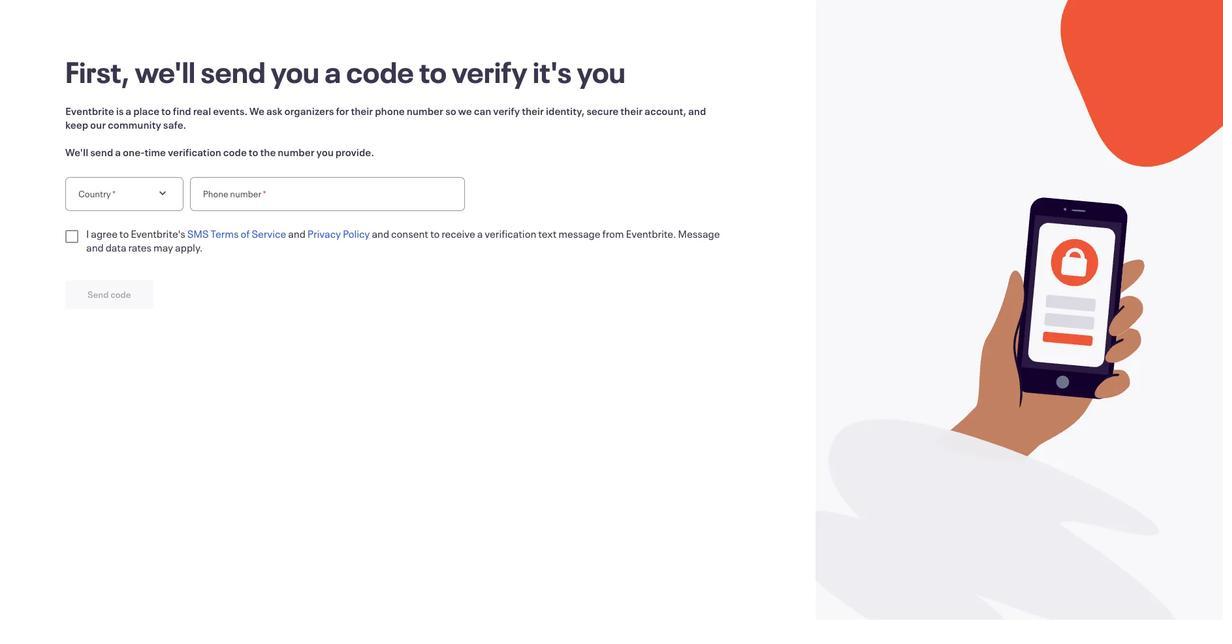 Task type: locate. For each thing, give the bounding box(es) containing it.
organizers
[[285, 104, 334, 118]]

find
[[173, 104, 191, 118]]

to
[[419, 52, 447, 91], [161, 104, 171, 118], [249, 145, 258, 159], [119, 227, 129, 240], [431, 227, 440, 240]]

send code button
[[65, 280, 153, 309]]

verification inside and consent to receive a verification text message from eventbrite. message and data rates may apply.
[[485, 227, 537, 240]]

verification down safe.
[[168, 145, 221, 159]]

and inside eventbrite is a place to find real events. we ask organizers for their phone number so we can verify their identity, secure their account, and keep our community safe.
[[689, 104, 707, 118]]

1 vertical spatial send
[[90, 145, 113, 159]]

*
[[112, 188, 116, 200], [263, 188, 266, 200]]

their right secure
[[621, 104, 643, 118]]

verification
[[168, 145, 221, 159], [485, 227, 537, 240]]

you up organizers
[[271, 52, 320, 91]]

0 horizontal spatial code
[[111, 288, 131, 301]]

verification left text
[[485, 227, 537, 240]]

send right 'we'll'
[[90, 145, 113, 159]]

consent
[[391, 227, 429, 240]]

code right send in the left top of the page
[[111, 288, 131, 301]]

0 vertical spatial verification
[[168, 145, 221, 159]]

verify up can
[[452, 52, 528, 91]]

i agree to eventbrite's sms terms of service and privacy policy
[[86, 227, 370, 240]]

real
[[193, 104, 211, 118]]

* right country
[[112, 188, 116, 200]]

country *
[[78, 188, 116, 200]]

to left the on the left top
[[249, 145, 258, 159]]

eventbrite's
[[131, 227, 185, 240]]

and consent to receive a verification text message from eventbrite. message and data rates may apply.
[[86, 227, 721, 254]]

terms
[[211, 227, 239, 240]]

to inside and consent to receive a verification text message from eventbrite. message and data rates may apply.
[[431, 227, 440, 240]]

phone
[[203, 188, 229, 200]]

service
[[252, 227, 286, 240]]

1 horizontal spatial *
[[263, 188, 266, 200]]

2 horizontal spatial their
[[621, 104, 643, 118]]

number
[[407, 104, 444, 118], [278, 145, 315, 159], [230, 188, 262, 200]]

and right policy
[[372, 227, 390, 240]]

a right receive
[[478, 227, 483, 240]]

to left receive
[[431, 227, 440, 240]]

0 vertical spatial code
[[347, 52, 414, 91]]

safe.
[[163, 118, 186, 131]]

we'll send a one-time verification code to the number you provide.
[[65, 145, 374, 159]]

number left so
[[407, 104, 444, 118]]

2 horizontal spatial number
[[407, 104, 444, 118]]

2 vertical spatial number
[[230, 188, 262, 200]]

* up service
[[263, 188, 266, 200]]

number right phone
[[230, 188, 262, 200]]

a right is
[[126, 104, 131, 118]]

verify right can
[[494, 104, 520, 118]]

1 horizontal spatial verification
[[485, 227, 537, 240]]

phone number *
[[203, 188, 266, 200]]

it's
[[533, 52, 572, 91]]

a up for
[[325, 52, 341, 91]]

0 horizontal spatial verification
[[168, 145, 221, 159]]

None field
[[268, 177, 452, 211]]

and left data on the top of the page
[[86, 240, 104, 254]]

time
[[145, 145, 166, 159]]

verify
[[452, 52, 528, 91], [494, 104, 520, 118]]

rates
[[128, 240, 152, 254]]

code
[[347, 52, 414, 91], [223, 145, 247, 159], [111, 288, 131, 301]]

1 vertical spatial verify
[[494, 104, 520, 118]]

of
[[241, 227, 250, 240]]

1 vertical spatial verification
[[485, 227, 537, 240]]

send
[[201, 52, 266, 91], [90, 145, 113, 159]]

send
[[88, 288, 109, 301]]

0 horizontal spatial their
[[351, 104, 373, 118]]

send up events.
[[201, 52, 266, 91]]

phone
[[375, 104, 405, 118]]

their right for
[[351, 104, 373, 118]]

from
[[603, 227, 624, 240]]

we'll
[[135, 52, 196, 91]]

account,
[[645, 104, 687, 118]]

0 horizontal spatial *
[[112, 188, 116, 200]]

code up phone at the top left of the page
[[347, 52, 414, 91]]

code inside send code button
[[111, 288, 131, 301]]

to up so
[[419, 52, 447, 91]]

1 vertical spatial code
[[223, 145, 247, 159]]

1 horizontal spatial number
[[278, 145, 315, 159]]

2 horizontal spatial code
[[347, 52, 414, 91]]

text
[[539, 227, 557, 240]]

provide.
[[336, 145, 374, 159]]

you left provide.
[[317, 145, 334, 159]]

their
[[351, 104, 373, 118], [522, 104, 544, 118], [621, 104, 643, 118]]

a left one-
[[115, 145, 121, 159]]

is
[[116, 104, 124, 118]]

their left the 'identity,'
[[522, 104, 544, 118]]

and right account,
[[689, 104, 707, 118]]

we'll
[[65, 145, 88, 159]]

place
[[133, 104, 160, 118]]

0 vertical spatial number
[[407, 104, 444, 118]]

0 vertical spatial send
[[201, 52, 266, 91]]

we
[[250, 104, 265, 118]]

1 horizontal spatial code
[[223, 145, 247, 159]]

code left the on the left top
[[223, 145, 247, 159]]

can
[[474, 104, 492, 118]]

0 horizontal spatial send
[[90, 145, 113, 159]]

sms
[[187, 227, 209, 240]]

to left find
[[161, 104, 171, 118]]

identity,
[[546, 104, 585, 118]]

number right the on the left top
[[278, 145, 315, 159]]

2 vertical spatial code
[[111, 288, 131, 301]]

and
[[689, 104, 707, 118], [288, 227, 306, 240], [372, 227, 390, 240], [86, 240, 104, 254]]

message
[[679, 227, 721, 240]]

you
[[271, 52, 320, 91], [577, 52, 626, 91], [317, 145, 334, 159]]

a
[[325, 52, 341, 91], [126, 104, 131, 118], [115, 145, 121, 159], [478, 227, 483, 240]]

1 * from the left
[[112, 188, 116, 200]]

country
[[78, 188, 111, 200]]

1 horizontal spatial their
[[522, 104, 544, 118]]

number inside eventbrite is a place to find real events. we ask organizers for their phone number so we can verify their identity, secure their account, and keep our community safe.
[[407, 104, 444, 118]]

our
[[90, 118, 106, 131]]



Task type: vqa. For each thing, say whether or not it's contained in the screenshot.
We'll
yes



Task type: describe. For each thing, give the bounding box(es) containing it.
1 their from the left
[[351, 104, 373, 118]]

a inside eventbrite is a place to find real events. we ask organizers for their phone number so we can verify their identity, secure their account, and keep our community safe.
[[126, 104, 131, 118]]

keep
[[65, 118, 88, 131]]

eventbrite.
[[626, 227, 677, 240]]

a inside and consent to receive a verification text message from eventbrite. message and data rates may apply.
[[478, 227, 483, 240]]

message
[[559, 227, 601, 240]]

eventbrite is a place to find real events. we ask organizers for their phone number so we can verify their identity, secure their account, and keep our community safe.
[[65, 104, 707, 131]]

data
[[106, 240, 127, 254]]

you up secure
[[577, 52, 626, 91]]

verify inside eventbrite is a place to find real events. we ask organizers for their phone number so we can verify their identity, secure their account, and keep our community safe.
[[494, 104, 520, 118]]

first, we'll send you a code to verify it's you
[[65, 52, 626, 91]]

community
[[108, 118, 161, 131]]

to inside eventbrite is a place to find real events. we ask organizers for their phone number so we can verify their identity, secure their account, and keep our community safe.
[[161, 104, 171, 118]]

policy
[[343, 227, 370, 240]]

2 their from the left
[[522, 104, 544, 118]]

the
[[260, 145, 276, 159]]

ask
[[267, 104, 283, 118]]

send code
[[88, 288, 131, 301]]

one-
[[123, 145, 145, 159]]

for
[[336, 104, 349, 118]]

may
[[154, 240, 173, 254]]

verification for time
[[168, 145, 221, 159]]

secure
[[587, 104, 619, 118]]

verification for a
[[485, 227, 537, 240]]

1 vertical spatial number
[[278, 145, 315, 159]]

and left privacy
[[288, 227, 306, 240]]

privacy policy link
[[308, 227, 370, 240]]

apply.
[[175, 240, 203, 254]]

eventbrite
[[65, 104, 114, 118]]

to right agree
[[119, 227, 129, 240]]

3 their from the left
[[621, 104, 643, 118]]

privacy
[[308, 227, 341, 240]]

2 * from the left
[[263, 188, 266, 200]]

0 horizontal spatial number
[[230, 188, 262, 200]]

1 horizontal spatial send
[[201, 52, 266, 91]]

sms terms of service link
[[187, 227, 286, 240]]

i
[[86, 227, 89, 240]]

0 vertical spatial verify
[[452, 52, 528, 91]]

so
[[446, 104, 457, 118]]

agree
[[91, 227, 118, 240]]

we
[[458, 104, 472, 118]]

receive
[[442, 227, 476, 240]]

events.
[[213, 104, 248, 118]]

first,
[[65, 52, 130, 91]]



